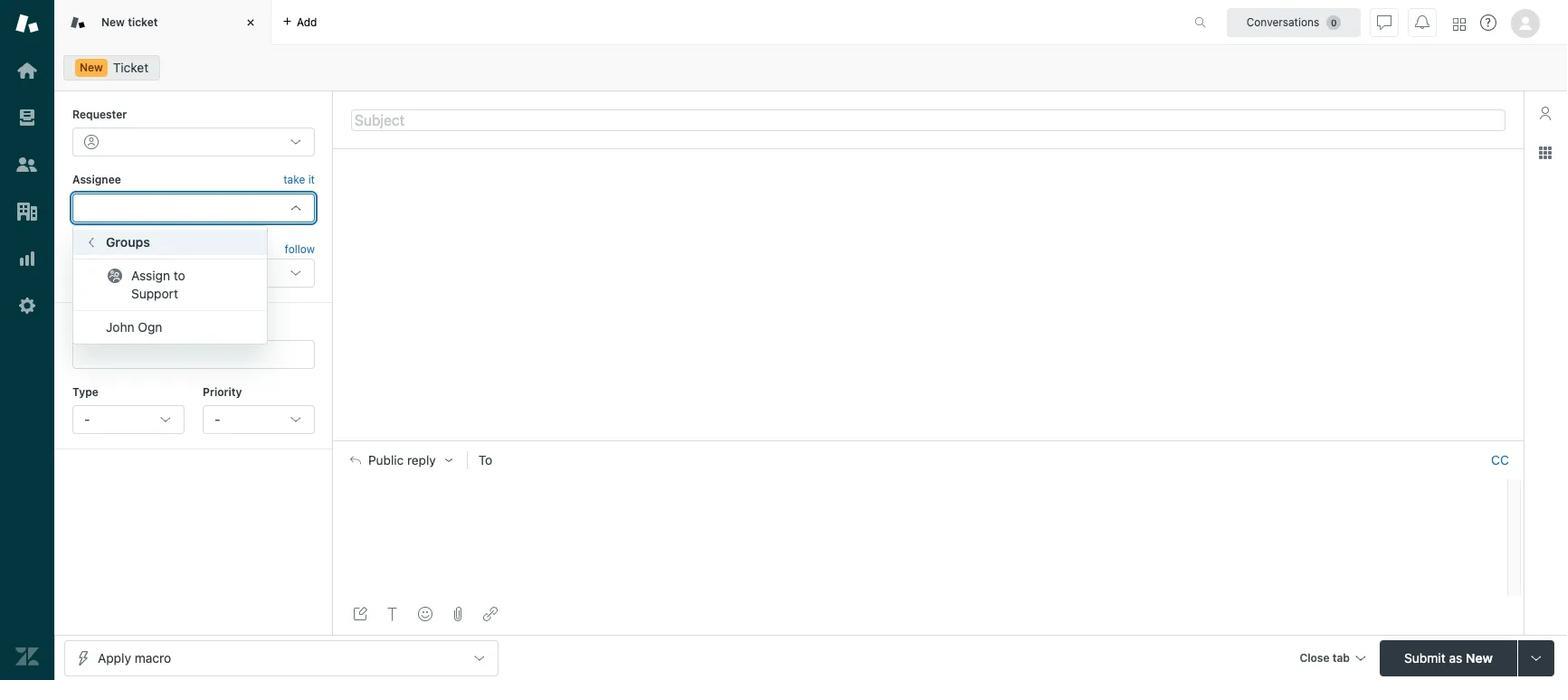 Task type: vqa. For each thing, say whether or not it's contained in the screenshot.
the right - popup button
yes



Task type: locate. For each thing, give the bounding box(es) containing it.
2 - from the left
[[214, 412, 220, 427]]

1 horizontal spatial -
[[214, 412, 220, 427]]

organizations image
[[15, 200, 39, 223]]

close tab
[[1300, 651, 1350, 665]]

customer context image
[[1538, 106, 1553, 120]]

to
[[478, 453, 492, 468]]

assignee
[[72, 173, 121, 187]]

groups option
[[73, 230, 267, 256]]

zendesk products image
[[1453, 18, 1466, 30]]

zendesk image
[[15, 645, 39, 669]]

public reply button
[[334, 442, 467, 480]]

0 vertical spatial new
[[101, 15, 125, 29]]

new
[[101, 15, 125, 29], [80, 61, 103, 74], [1466, 650, 1493, 666]]

draft mode image
[[353, 607, 367, 622]]

new inside secondary element
[[80, 61, 103, 74]]

2 vertical spatial new
[[1466, 650, 1493, 666]]

groups
[[106, 235, 150, 250]]

- down 'type' on the bottom left of page
[[84, 412, 90, 427]]

0 horizontal spatial -
[[84, 412, 90, 427]]

as
[[1449, 650, 1462, 666]]

- for type
[[84, 412, 90, 427]]

- down priority
[[214, 412, 220, 427]]

None field
[[86, 264, 276, 282], [86, 345, 298, 363], [86, 264, 276, 282], [86, 345, 298, 363]]

- button
[[72, 405, 185, 434], [203, 405, 315, 434]]

requester
[[72, 108, 127, 121]]

assign
[[131, 268, 170, 284]]

1 horizontal spatial - button
[[203, 405, 315, 434]]

admin image
[[15, 294, 39, 318]]

1 vertical spatial new
[[80, 61, 103, 74]]

ticket
[[128, 15, 158, 29]]

cc button
[[1491, 453, 1509, 469]]

- button down priority
[[203, 405, 315, 434]]

- button for priority
[[203, 405, 315, 434]]

- button for type
[[72, 405, 185, 434]]

type
[[72, 385, 99, 399]]

1 - from the left
[[84, 412, 90, 427]]

take
[[283, 173, 305, 187]]

new inside tab
[[101, 15, 125, 29]]

submit
[[1404, 650, 1446, 666]]

follow
[[285, 242, 315, 256]]

reporting image
[[15, 247, 39, 271]]

reply
[[407, 454, 436, 468]]

1 - button from the left
[[72, 405, 185, 434]]

add attachment image
[[451, 607, 465, 622]]

assignee element
[[72, 193, 315, 222]]

john ogn
[[106, 320, 162, 335]]

zendesk support image
[[15, 12, 39, 35]]

submit as new
[[1404, 650, 1493, 666]]

apps image
[[1538, 146, 1553, 160]]

apply macro
[[98, 650, 171, 666]]

- button down 'type' on the bottom left of page
[[72, 405, 185, 434]]

0 horizontal spatial - button
[[72, 405, 185, 434]]

public
[[368, 454, 404, 468]]

new ticket tab
[[54, 0, 271, 45]]

add
[[297, 15, 317, 29]]

public reply
[[368, 454, 436, 468]]

add link (cmd k) image
[[483, 607, 498, 622]]

-
[[84, 412, 90, 427], [214, 412, 220, 427]]

cc
[[1491, 453, 1509, 468]]

Subject field
[[351, 109, 1506, 131]]

2 - button from the left
[[203, 405, 315, 434]]



Task type: describe. For each thing, give the bounding box(es) containing it.
conversations button
[[1227, 8, 1361, 37]]

format text image
[[385, 607, 400, 622]]

assign to support option
[[73, 264, 267, 307]]

insert emojis image
[[418, 607, 433, 622]]

- for priority
[[214, 412, 220, 427]]

ogn
[[138, 320, 162, 335]]

conversations
[[1247, 15, 1320, 29]]

close tab button
[[1292, 640, 1373, 679]]

new for new ticket
[[101, 15, 125, 29]]

displays possible ticket submission types image
[[1529, 651, 1544, 666]]

assignee list box
[[72, 226, 268, 345]]

it
[[308, 173, 315, 187]]

macro
[[135, 650, 171, 666]]

tabs tab list
[[54, 0, 1175, 45]]

assign to support
[[131, 268, 185, 302]]

notifications image
[[1415, 15, 1430, 29]]

priority
[[203, 385, 242, 399]]

support
[[131, 286, 178, 302]]

to
[[174, 268, 185, 284]]

new for new
[[80, 61, 103, 74]]

get help image
[[1480, 14, 1497, 31]]

john
[[106, 320, 134, 335]]

take it button
[[283, 171, 315, 190]]

add button
[[271, 0, 328, 44]]

views image
[[15, 106, 39, 129]]

take it
[[283, 173, 315, 187]]

secondary element
[[54, 50, 1567, 86]]

customers image
[[15, 153, 39, 176]]

tab
[[1333, 651, 1350, 665]]

new ticket
[[101, 15, 158, 29]]

ticket
[[113, 60, 149, 75]]

get started image
[[15, 59, 39, 82]]

minimize composer image
[[921, 434, 936, 448]]

apply
[[98, 650, 131, 666]]

requester element
[[72, 128, 315, 157]]

button displays agent's chat status as invisible. image
[[1377, 15, 1392, 29]]

close
[[1300, 651, 1330, 665]]

close image
[[242, 14, 260, 32]]

follow button
[[285, 242, 315, 258]]

main element
[[0, 0, 54, 680]]



